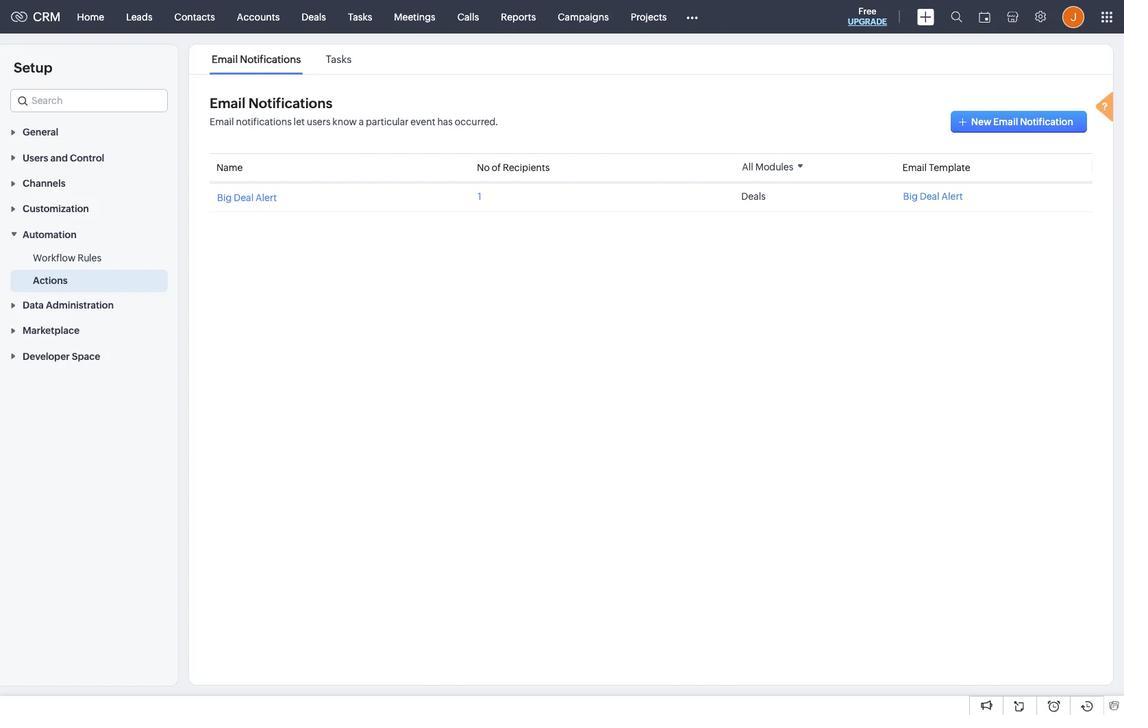 Task type: vqa. For each thing, say whether or not it's contained in the screenshot.
This on the bottom
no



Task type: locate. For each thing, give the bounding box(es) containing it.
recipients
[[503, 162, 550, 173]]

None field
[[10, 89, 168, 112]]

customization
[[23, 204, 89, 215]]

1 link
[[478, 191, 481, 202]]

list containing email notifications
[[199, 45, 364, 74]]

automation button
[[0, 222, 178, 247]]

0 horizontal spatial deals
[[302, 11, 326, 22]]

email
[[212, 53, 238, 65], [210, 95, 246, 111], [210, 116, 234, 127], [993, 116, 1018, 127], [903, 162, 927, 173]]

administration
[[46, 300, 114, 311]]

big down email template
[[903, 191, 918, 202]]

deals right accounts
[[302, 11, 326, 22]]

0 vertical spatial notifications
[[240, 53, 301, 65]]

tasks link down deals link
[[324, 53, 354, 65]]

notification
[[1020, 116, 1074, 127]]

a
[[359, 116, 364, 127]]

channels button
[[0, 170, 178, 196]]

email left notifications
[[210, 116, 234, 127]]

setup
[[14, 60, 52, 75]]

email up notifications
[[210, 95, 246, 111]]

marketplace button
[[0, 318, 178, 344]]

channels
[[23, 178, 66, 189]]

notifications up let
[[249, 95, 333, 111]]

email notifications let users know a particular event has occurred.
[[210, 116, 498, 127]]

email left template
[[903, 162, 927, 173]]

email for email notifications
[[212, 53, 238, 65]]

list
[[199, 45, 364, 74]]

has
[[437, 116, 453, 127]]

1 vertical spatial deals
[[741, 191, 766, 202]]

event
[[411, 116, 435, 127]]

actions
[[33, 275, 68, 286]]

users
[[23, 153, 48, 164]]

email for email template
[[903, 162, 927, 173]]

search image
[[951, 11, 963, 23]]

workflow
[[33, 253, 76, 264]]

1 horizontal spatial big
[[903, 191, 918, 202]]

new email notification button
[[951, 111, 1087, 133]]

All Modules field
[[737, 160, 809, 173]]

calls link
[[446, 0, 490, 33]]

1 horizontal spatial deals
[[741, 191, 766, 202]]

notifications
[[236, 116, 292, 127]]

deals link
[[291, 0, 337, 33]]

home
[[77, 11, 104, 22]]

actions link
[[33, 274, 68, 288]]

rules
[[78, 253, 101, 264]]

notifications inside email notifications new email notification
[[249, 95, 333, 111]]

email notifications new email notification
[[210, 95, 1074, 127]]

0 vertical spatial tasks link
[[337, 0, 383, 33]]

particular
[[366, 116, 409, 127]]

profile element
[[1054, 0, 1093, 33]]

create menu element
[[909, 0, 943, 33]]

big deal alert link down name
[[217, 193, 277, 203]]

campaigns
[[558, 11, 609, 22]]

crm
[[33, 10, 61, 24]]

notifications down accounts
[[240, 53, 301, 65]]

1 horizontal spatial alert
[[942, 191, 963, 202]]

know
[[333, 116, 357, 127]]

1 vertical spatial tasks link
[[324, 53, 354, 65]]

calendar image
[[979, 11, 991, 22]]

deal
[[920, 191, 940, 202], [234, 193, 254, 203]]

tasks
[[348, 11, 372, 22], [326, 53, 352, 65]]

big
[[903, 191, 918, 202], [217, 193, 232, 203]]

1 horizontal spatial deal
[[920, 191, 940, 202]]

data
[[23, 300, 44, 311]]

deal down email template
[[920, 191, 940, 202]]

big deal alert link down template
[[903, 191, 1085, 202]]

leads
[[126, 11, 153, 22]]

tasks right deals link
[[348, 11, 372, 22]]

Search text field
[[11, 90, 167, 112]]

meetings
[[394, 11, 436, 22]]

email for email notifications let users know a particular event has occurred.
[[210, 116, 234, 127]]

tasks link
[[337, 0, 383, 33], [324, 53, 354, 65]]

upgrade
[[848, 17, 887, 27]]

automation region
[[0, 247, 178, 292]]

notifications
[[240, 53, 301, 65], [249, 95, 333, 111]]

email down contacts
[[212, 53, 238, 65]]

no of recipients
[[477, 162, 550, 173]]

tasks link left meetings at top
[[337, 0, 383, 33]]

let
[[294, 116, 305, 127]]

email inside list
[[212, 53, 238, 65]]

big down name
[[217, 193, 232, 203]]

1 vertical spatial notifications
[[249, 95, 333, 111]]

tasks down deals link
[[326, 53, 352, 65]]

0 vertical spatial tasks
[[348, 11, 372, 22]]

1 vertical spatial tasks
[[326, 53, 352, 65]]

reports link
[[490, 0, 547, 33]]

big deal alert
[[903, 191, 963, 202], [217, 193, 277, 203]]

alert
[[942, 191, 963, 202], [256, 193, 277, 203]]

meetings link
[[383, 0, 446, 33]]

deals
[[302, 11, 326, 22], [741, 191, 766, 202]]

tasks link inside list
[[324, 53, 354, 65]]

calls
[[457, 11, 479, 22]]

workflow rules
[[33, 253, 101, 264]]

deals down the all on the top of page
[[741, 191, 766, 202]]

big deal alert link
[[903, 191, 1085, 202], [217, 193, 277, 203]]

big deal alert down name
[[217, 193, 277, 203]]

0 horizontal spatial deal
[[234, 193, 254, 203]]

projects link
[[620, 0, 678, 33]]

template
[[929, 162, 971, 173]]

search element
[[943, 0, 971, 34]]

email template
[[903, 162, 971, 173]]

deal down name
[[234, 193, 254, 203]]

big deal alert down email template
[[903, 191, 963, 202]]



Task type: describe. For each thing, give the bounding box(es) containing it.
developer space
[[23, 351, 100, 362]]

Other Modules field
[[678, 6, 707, 28]]

0 horizontal spatial alert
[[256, 193, 277, 203]]

0 vertical spatial deals
[[302, 11, 326, 22]]

general
[[23, 127, 58, 138]]

data administration button
[[0, 292, 178, 318]]

all modules
[[742, 162, 794, 173]]

data administration
[[23, 300, 114, 311]]

tasks inside list
[[326, 53, 352, 65]]

occurred.
[[455, 116, 498, 127]]

crm link
[[11, 10, 61, 24]]

workflow rules link
[[33, 251, 101, 265]]

1 horizontal spatial big deal alert
[[903, 191, 963, 202]]

notifications for email notifications
[[240, 53, 301, 65]]

name
[[216, 162, 243, 173]]

new
[[971, 116, 992, 127]]

email for email notifications new email notification
[[210, 95, 246, 111]]

contacts link
[[163, 0, 226, 33]]

leads link
[[115, 0, 163, 33]]

users and control button
[[0, 145, 178, 170]]

accounts link
[[226, 0, 291, 33]]

customization button
[[0, 196, 178, 222]]

automation
[[23, 229, 77, 240]]

free upgrade
[[848, 6, 887, 27]]

developer
[[23, 351, 70, 362]]

0 horizontal spatial big
[[217, 193, 232, 203]]

create menu image
[[917, 9, 934, 25]]

projects
[[631, 11, 667, 22]]

modules
[[755, 162, 794, 173]]

1
[[478, 191, 481, 202]]

no
[[477, 162, 490, 173]]

email notifications
[[212, 53, 301, 65]]

campaigns link
[[547, 0, 620, 33]]

users
[[307, 116, 331, 127]]

email notifications link
[[210, 53, 303, 65]]

space
[[72, 351, 100, 362]]

general button
[[0, 119, 178, 145]]

1 horizontal spatial big deal alert link
[[903, 191, 1085, 202]]

reports
[[501, 11, 536, 22]]

accounts
[[237, 11, 280, 22]]

developer space button
[[0, 344, 178, 369]]

profile image
[[1063, 6, 1084, 28]]

home link
[[66, 0, 115, 33]]

of
[[492, 162, 501, 173]]

control
[[70, 153, 104, 164]]

0 horizontal spatial big deal alert link
[[217, 193, 277, 203]]

and
[[50, 153, 68, 164]]

free
[[859, 6, 877, 16]]

marketplace
[[23, 326, 80, 337]]

0 horizontal spatial big deal alert
[[217, 193, 277, 203]]

all
[[742, 162, 753, 173]]

contacts
[[174, 11, 215, 22]]

email right new
[[993, 116, 1018, 127]]

users and control
[[23, 153, 104, 164]]

notifications for email notifications new email notification
[[249, 95, 333, 111]]



